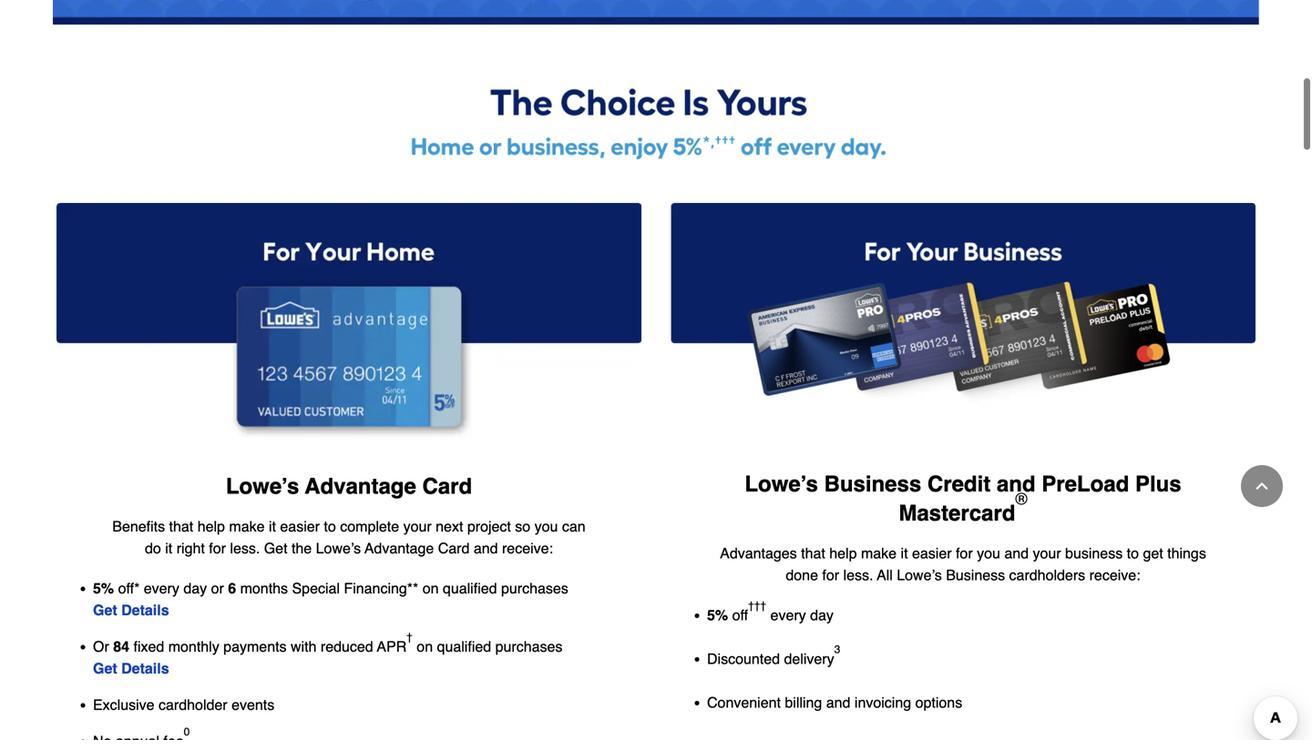 Task type: vqa. For each thing, say whether or not it's contained in the screenshot.
Enter
no



Task type: locate. For each thing, give the bounding box(es) containing it.
to
[[324, 518, 336, 535], [1127, 545, 1139, 562]]

2 details from the top
[[121, 661, 169, 677]]

0 vertical spatial that
[[169, 518, 193, 535]]

1 horizontal spatial easier
[[912, 545, 952, 562]]

receive: down so
[[502, 540, 553, 557]]

2 get details link from the top
[[93, 661, 169, 677]]

purchases
[[501, 580, 568, 597], [495, 639, 563, 656]]

1 vertical spatial business
[[946, 567, 1005, 584]]

lowe's inside advantages that help make it easier for you and your business to get things done for less. all lowe's business cardholders receive:
[[897, 567, 942, 584]]

details down the "off*"
[[121, 602, 169, 619]]

for right the right
[[209, 540, 226, 557]]

5%
[[93, 580, 114, 597], [707, 607, 728, 624]]

preload
[[1042, 472, 1129, 497]]

every right the "off*"
[[144, 580, 179, 597]]

1 vertical spatial make
[[861, 545, 897, 562]]

0 horizontal spatial 5%
[[93, 580, 114, 597]]

0 vertical spatial easier
[[280, 518, 320, 535]]

easier down mastercard on the right bottom
[[912, 545, 952, 562]]

lowe's right all
[[897, 567, 942, 584]]

1 horizontal spatial it
[[269, 518, 276, 535]]

your up cardholders
[[1033, 545, 1061, 562]]

and inside benefits that help make it easier to complete your next project so you can do it right for less. get the lowe's advantage card and receive:
[[474, 540, 498, 557]]

fixed
[[133, 639, 164, 656]]

0 vertical spatial details
[[121, 602, 169, 619]]

that inside benefits that help make it easier to complete your next project so you can do it right for less. get the lowe's advantage card and receive:
[[169, 518, 193, 535]]

1 vertical spatial 5%
[[707, 607, 728, 624]]

that up done
[[801, 545, 825, 562]]

benefits
[[112, 518, 165, 535]]

0 vertical spatial day
[[183, 580, 207, 597]]

0 vertical spatial get details link
[[93, 602, 169, 619]]

receive: inside advantages that help make it easier for you and your business to get things done for less. all lowe's business cardholders receive:
[[1089, 567, 1141, 584]]

scroll to top element
[[1241, 466, 1283, 508]]

on
[[423, 580, 439, 597], [417, 639, 433, 656]]

details
[[121, 602, 169, 619], [121, 661, 169, 677]]

for
[[209, 540, 226, 557], [956, 545, 973, 562], [822, 567, 839, 584]]

day
[[183, 580, 207, 597], [810, 607, 834, 624]]

5% inside 5% off ††† every day
[[707, 607, 728, 624]]

get details link down the 84
[[93, 661, 169, 677]]

1 vertical spatial help
[[829, 545, 857, 562]]

advantage up complete on the bottom of the page
[[305, 474, 416, 499]]

or
[[211, 580, 224, 597]]

less.
[[230, 540, 260, 557], [843, 567, 873, 584]]

business left "credit"
[[824, 472, 921, 497]]

day inside 5% off ††† every day
[[810, 607, 834, 624]]

it right do
[[165, 540, 172, 557]]

every right †††
[[771, 607, 806, 624]]

qualified inside 5% off* every day or 6 months special financing** on qualified purchases get details
[[443, 580, 497, 597]]

advantage down complete on the bottom of the page
[[365, 540, 434, 557]]

it inside advantages that help make it easier for you and your business to get things done for less. all lowe's business cardholders receive:
[[901, 545, 908, 562]]

lowe's up advantages
[[745, 472, 818, 497]]

it for lowe's business credit and preload plus mastercard
[[901, 545, 908, 562]]

easier
[[280, 518, 320, 535], [912, 545, 952, 562]]

your left next
[[403, 518, 432, 535]]

advantage
[[305, 474, 416, 499], [365, 540, 434, 557]]

right
[[177, 540, 205, 557]]

5% off ††† every day
[[707, 600, 834, 624]]

1 vertical spatial on
[[417, 639, 433, 656]]

easier up the
[[280, 518, 320, 535]]

next
[[436, 518, 463, 535]]

and down project
[[474, 540, 498, 557]]

0 horizontal spatial you
[[535, 518, 558, 535]]

qualified inside or 84 fixed monthly payments with reduced apr † on qualified purchases get details
[[437, 639, 491, 656]]

easier inside benefits that help make it easier to complete your next project so you can do it right for less. get the lowe's advantage card and receive:
[[280, 518, 320, 535]]

less. inside advantages that help make it easier for you and your business to get things done for less. all lowe's business cardholders receive:
[[843, 567, 873, 584]]

receive:
[[502, 540, 553, 557], [1089, 567, 1141, 584]]

0 vertical spatial less.
[[230, 540, 260, 557]]

1 horizontal spatial every
[[771, 607, 806, 624]]

get inside or 84 fixed monthly payments with reduced apr † on qualified purchases get details
[[93, 661, 117, 677]]

0 horizontal spatial business
[[824, 472, 921, 497]]

benefits that help make it easier to complete your next project so you can do it right for less. get the lowe's advantage card and receive:
[[112, 518, 586, 557]]

1 vertical spatial card
[[438, 540, 470, 557]]

get down or at bottom
[[93, 661, 117, 677]]

it down mastercard on the right bottom
[[901, 545, 908, 562]]

off
[[732, 607, 748, 624]]

1 vertical spatial to
[[1127, 545, 1139, 562]]

purchases inside 5% off* every day or 6 months special financing** on qualified purchases get details
[[501, 580, 568, 597]]

the choice is yours. home or business, enjoy 5 percent off every day. image
[[53, 79, 1259, 167]]

help for lowe's advantage card
[[197, 518, 225, 535]]

things
[[1167, 545, 1206, 562]]

done
[[786, 567, 818, 584]]

0 vertical spatial receive:
[[502, 540, 553, 557]]

help up the right
[[197, 518, 225, 535]]

day left the or at left
[[183, 580, 207, 597]]

business
[[824, 472, 921, 497], [946, 567, 1005, 584]]

purchases inside or 84 fixed monthly payments with reduced apr † on qualified purchases get details
[[495, 639, 563, 656]]

delivery
[[784, 651, 834, 668]]

to left get
[[1127, 545, 1139, 562]]

1 vertical spatial that
[[801, 545, 825, 562]]

0 vertical spatial purchases
[[501, 580, 568, 597]]

easier inside advantages that help make it easier for you and your business to get things done for less. all lowe's business cardholders receive:
[[912, 545, 952, 562]]

1 vertical spatial advantage
[[365, 540, 434, 557]]

1 details from the top
[[121, 602, 169, 619]]

do
[[145, 540, 161, 557]]

0 vertical spatial help
[[197, 518, 225, 535]]

your inside benefits that help make it easier to complete your next project so you can do it right for less. get the lowe's advantage card and receive:
[[403, 518, 432, 535]]

0 horizontal spatial make
[[229, 518, 265, 535]]

6
[[228, 580, 236, 597]]

that
[[169, 518, 193, 535], [801, 545, 825, 562]]

0 vertical spatial get
[[264, 540, 288, 557]]

0 vertical spatial on
[[423, 580, 439, 597]]

and
[[997, 472, 1036, 497], [474, 540, 498, 557], [1005, 545, 1029, 562], [826, 695, 851, 712]]

card up next
[[422, 474, 472, 499]]

convenient
[[707, 695, 781, 712]]

qualified right †
[[437, 639, 491, 656]]

that for lowe's advantage card
[[169, 518, 193, 535]]

0 horizontal spatial every
[[144, 580, 179, 597]]

0 horizontal spatial to
[[324, 518, 336, 535]]

get
[[1143, 545, 1163, 562]]

1 horizontal spatial day
[[810, 607, 834, 624]]

make for business
[[861, 545, 897, 562]]

1 horizontal spatial business
[[946, 567, 1005, 584]]

0 horizontal spatial easier
[[280, 518, 320, 535]]

1 horizontal spatial your
[[1033, 545, 1061, 562]]

chevron up image
[[1253, 477, 1271, 496]]

for down mastercard on the right bottom
[[956, 545, 973, 562]]

make inside benefits that help make it easier to complete your next project so you can do it right for less. get the lowe's advantage card and receive:
[[229, 518, 265, 535]]

0 horizontal spatial your
[[403, 518, 432, 535]]

make up all
[[861, 545, 897, 562]]

1 vertical spatial get
[[93, 602, 117, 619]]

0 vertical spatial to
[[324, 518, 336, 535]]

0 vertical spatial business
[[824, 472, 921, 497]]

1 vertical spatial your
[[1033, 545, 1061, 562]]

credit
[[928, 472, 991, 497]]

details down fixed
[[121, 661, 169, 677]]

1 vertical spatial details
[[121, 661, 169, 677]]

1 vertical spatial easier
[[912, 545, 952, 562]]

for right done
[[822, 567, 839, 584]]

purchases for 5% off* every day or 6 months special financing** on qualified purchases get details
[[501, 580, 568, 597]]

complete
[[340, 518, 399, 535]]

1 horizontal spatial less.
[[843, 567, 873, 584]]

financing**
[[344, 580, 418, 597]]

easier for advantage
[[280, 518, 320, 535]]

0 horizontal spatial that
[[169, 518, 193, 535]]

0 vertical spatial 5%
[[93, 580, 114, 597]]

on inside or 84 fixed monthly payments with reduced apr † on qualified purchases get details
[[417, 639, 433, 656]]

make inside advantages that help make it easier for you and your business to get things done for less. all lowe's business cardholders receive:
[[861, 545, 897, 562]]

details inside or 84 fixed monthly payments with reduced apr † on qualified purchases get details
[[121, 661, 169, 677]]

make up 6
[[229, 518, 265, 535]]

qualified down project
[[443, 580, 497, 597]]

0 horizontal spatial help
[[197, 518, 225, 535]]

you right so
[[535, 518, 558, 535]]

1 horizontal spatial for
[[822, 567, 839, 584]]

0 horizontal spatial less.
[[230, 540, 260, 557]]

1 vertical spatial receive:
[[1089, 567, 1141, 584]]

and inside advantages that help make it easier for you and your business to get things done for less. all lowe's business cardholders receive:
[[1005, 545, 1029, 562]]

get inside 5% off* every day or 6 months special financing** on qualified purchases get details
[[93, 602, 117, 619]]

less. left all
[[843, 567, 873, 584]]

0 vertical spatial every
[[144, 580, 179, 597]]

0 vertical spatial you
[[535, 518, 558, 535]]

less. up 6
[[230, 540, 260, 557]]

1 horizontal spatial you
[[977, 545, 1000, 562]]

on right †
[[417, 639, 433, 656]]

get details link
[[93, 602, 169, 619], [93, 661, 169, 677]]

receive: down business
[[1089, 567, 1141, 584]]

to left complete on the bottom of the page
[[324, 518, 336, 535]]

you inside benefits that help make it easier to complete your next project so you can do it right for less. get the lowe's advantage card and receive:
[[535, 518, 558, 535]]

get details link down the "off*"
[[93, 602, 169, 619]]

details inside 5% off* every day or 6 months special financing** on qualified purchases get details
[[121, 602, 169, 619]]

1 horizontal spatial that
[[801, 545, 825, 562]]

1 vertical spatial day
[[810, 607, 834, 624]]

1 vertical spatial purchases
[[495, 639, 563, 656]]

5% for 5% off* every day or 6 months special financing** on qualified purchases get details
[[93, 580, 114, 597]]

1 horizontal spatial receive:
[[1089, 567, 1141, 584]]

for inside benefits that help make it easier to complete your next project so you can do it right for less. get the lowe's advantage card and receive:
[[209, 540, 226, 557]]

1 vertical spatial you
[[977, 545, 1000, 562]]

lowe's up the
[[226, 474, 299, 499]]

1 get details link from the top
[[93, 602, 169, 619]]

cardholder
[[159, 697, 227, 714]]

2 vertical spatial get
[[93, 661, 117, 677]]

plus
[[1135, 472, 1182, 497]]

help right advantages
[[829, 545, 857, 562]]

get up or at bottom
[[93, 602, 117, 619]]

and up cardholders
[[1005, 545, 1029, 562]]

2 horizontal spatial it
[[901, 545, 908, 562]]

1 vertical spatial get details link
[[93, 661, 169, 677]]

exclusive cardholder events
[[93, 697, 274, 714]]

every
[[144, 580, 179, 597], [771, 607, 806, 624]]

help inside advantages that help make it easier for you and your business to get things done for less. all lowe's business cardholders receive:
[[829, 545, 857, 562]]

help inside benefits that help make it easier to complete your next project so you can do it right for less. get the lowe's advantage card and receive:
[[197, 518, 225, 535]]

your
[[403, 518, 432, 535], [1033, 545, 1061, 562]]

options
[[915, 695, 962, 712]]

5% left the "off*"
[[93, 580, 114, 597]]

you down mastercard on the right bottom
[[977, 545, 1000, 562]]

0 horizontal spatial day
[[183, 580, 207, 597]]

5% left off
[[707, 607, 728, 624]]

lowe's
[[745, 472, 818, 497], [226, 474, 299, 499], [316, 540, 361, 557], [897, 567, 942, 584]]

0 vertical spatial qualified
[[443, 580, 497, 597]]

events
[[232, 697, 274, 714]]

less. inside benefits that help make it easier to complete your next project so you can do it right for less. get the lowe's advantage card and receive:
[[230, 540, 260, 557]]

off*
[[118, 580, 140, 597]]

1 vertical spatial every
[[771, 607, 806, 624]]

5% inside 5% off* every day or 6 months special financing** on qualified purchases get details
[[93, 580, 114, 597]]

qualified for †
[[437, 639, 491, 656]]

make
[[229, 518, 265, 535], [861, 545, 897, 562]]

it up the "months"
[[269, 518, 276, 535]]

the
[[292, 540, 312, 557]]

1 vertical spatial less.
[[843, 567, 873, 584]]

lowe's right the
[[316, 540, 361, 557]]

get for day
[[93, 602, 117, 619]]

0 vertical spatial your
[[403, 518, 432, 535]]

on right financing**
[[423, 580, 439, 597]]

that up the right
[[169, 518, 193, 535]]

it
[[269, 518, 276, 535], [165, 540, 172, 557], [901, 545, 908, 562]]

qualified
[[443, 580, 497, 597], [437, 639, 491, 656]]

make for advantage
[[229, 518, 265, 535]]

lowe's inside benefits that help make it easier to complete your next project so you can do it right for less. get the lowe's advantage card and receive:
[[316, 540, 361, 557]]

you
[[535, 518, 558, 535], [977, 545, 1000, 562]]

with
[[291, 639, 317, 656]]

0 horizontal spatial receive:
[[502, 540, 553, 557]]

purchases for or 84 fixed monthly payments with reduced apr † on qualified purchases get details
[[495, 639, 563, 656]]

1 horizontal spatial help
[[829, 545, 857, 562]]

easier for business
[[912, 545, 952, 562]]

0 vertical spatial make
[[229, 518, 265, 535]]

business down mastercard on the right bottom
[[946, 567, 1005, 584]]

day inside 5% off* every day or 6 months special financing** on qualified purchases get details
[[183, 580, 207, 597]]

1 horizontal spatial to
[[1127, 545, 1139, 562]]

monthly
[[168, 639, 219, 656]]

1 horizontal spatial 5%
[[707, 607, 728, 624]]

1 vertical spatial qualified
[[437, 639, 491, 656]]

day down done
[[810, 607, 834, 624]]

on inside 5% off* every day or 6 months special financing** on qualified purchases get details
[[423, 580, 439, 597]]

get inside benefits that help make it easier to complete your next project so you can do it right for less. get the lowe's advantage card and receive:
[[264, 540, 288, 557]]

card
[[422, 474, 472, 499], [438, 540, 470, 557]]

invoicing
[[855, 695, 911, 712]]

card down next
[[438, 540, 470, 557]]

and right "credit"
[[997, 472, 1036, 497]]

apr
[[377, 639, 407, 656]]

receive: inside benefits that help make it easier to complete your next project so you can do it right for less. get the lowe's advantage card and receive:
[[502, 540, 553, 557]]

get
[[264, 540, 288, 557], [93, 602, 117, 619], [93, 661, 117, 677]]

1 horizontal spatial make
[[861, 545, 897, 562]]

that inside advantages that help make it easier for you and your business to get things done for less. all lowe's business cardholders receive:
[[801, 545, 825, 562]]

0 horizontal spatial for
[[209, 540, 226, 557]]

advantages that help make it easier for you and your business to get things done for less. all lowe's business cardholders receive:
[[720, 545, 1206, 584]]

help
[[197, 518, 225, 535], [829, 545, 857, 562]]

get left the
[[264, 540, 288, 557]]



Task type: describe. For each thing, give the bounding box(es) containing it.
for your business. image
[[671, 203, 1256, 437]]

for your home. image
[[56, 203, 642, 440]]

details for fixed
[[121, 661, 169, 677]]

convenient billing and invoicing options
[[707, 695, 962, 712]]

3
[[834, 644, 840, 657]]

advantages
[[720, 545, 797, 562]]

that for lowe's business credit and preload plus mastercard
[[801, 545, 825, 562]]

every inside 5% off* every day or 6 months special financing** on qualified purchases get details
[[144, 580, 179, 597]]

lowe's business credit and preload plus mastercard
[[745, 472, 1182, 526]]

reduced
[[321, 639, 373, 656]]

so
[[515, 518, 531, 535]]

and right billing
[[826, 695, 851, 712]]

discounted delivery 3
[[707, 644, 840, 668]]

0 vertical spatial card
[[422, 474, 472, 499]]

mastercard
[[899, 501, 1015, 526]]

project
[[467, 518, 511, 535]]

discounted
[[707, 651, 780, 668]]

business
[[1065, 545, 1123, 562]]

lowe's advantage card
[[226, 474, 472, 499]]

business inside advantages that help make it easier for you and your business to get things done for less. all lowe's business cardholders receive:
[[946, 567, 1005, 584]]

and inside lowe's business credit and preload plus mastercard
[[997, 472, 1036, 497]]

your inside advantages that help make it easier for you and your business to get things done for less. all lowe's business cardholders receive:
[[1033, 545, 1061, 562]]

on for financing**
[[423, 580, 439, 597]]

you inside advantages that help make it easier for you and your business to get things done for less. all lowe's business cardholders receive:
[[977, 545, 1000, 562]]

®
[[1015, 490, 1028, 509]]

to inside advantages that help make it easier for you and your business to get things done for less. all lowe's business cardholders receive:
[[1127, 545, 1139, 562]]

help for lowe's business credit and preload plus mastercard
[[829, 545, 857, 562]]

lowe's inside lowe's business credit and preload plus mastercard
[[745, 472, 818, 497]]

†
[[407, 632, 413, 644]]

details for every
[[121, 602, 169, 619]]

†††
[[748, 600, 766, 613]]

can
[[562, 518, 586, 535]]

advantage inside benefits that help make it easier to complete your next project so you can do it right for less. get the lowe's advantage card and receive:
[[365, 540, 434, 557]]

or
[[93, 639, 109, 656]]

every inside 5% off ††† every day
[[771, 607, 806, 624]]

2 horizontal spatial for
[[956, 545, 973, 562]]

special
[[292, 580, 340, 597]]

payments
[[223, 639, 287, 656]]

qualified for financing**
[[443, 580, 497, 597]]

lowe's pay. buy now, pay later with our new flexible payment option. image
[[53, 0, 1259, 24]]

business inside lowe's business credit and preload plus mastercard
[[824, 472, 921, 497]]

5% off* every day or 6 months special financing** on qualified purchases get details
[[93, 580, 568, 619]]

months
[[240, 580, 288, 597]]

5% for 5% off ††† every day
[[707, 607, 728, 624]]

cardholders
[[1009, 567, 1085, 584]]

0 horizontal spatial it
[[165, 540, 172, 557]]

all
[[877, 567, 893, 584]]

to inside benefits that help make it easier to complete your next project so you can do it right for less. get the lowe's advantage card and receive:
[[324, 518, 336, 535]]

or 84 fixed monthly payments with reduced apr † on qualified purchases get details
[[93, 632, 563, 677]]

billing
[[785, 695, 822, 712]]

card inside benefits that help make it easier to complete your next project so you can do it right for less. get the lowe's advantage card and receive:
[[438, 540, 470, 557]]

on for †
[[417, 639, 433, 656]]

0 vertical spatial advantage
[[305, 474, 416, 499]]

exclusive
[[93, 697, 155, 714]]

it for lowe's advantage card
[[269, 518, 276, 535]]

84
[[113, 639, 129, 656]]

get for monthly
[[93, 661, 117, 677]]



